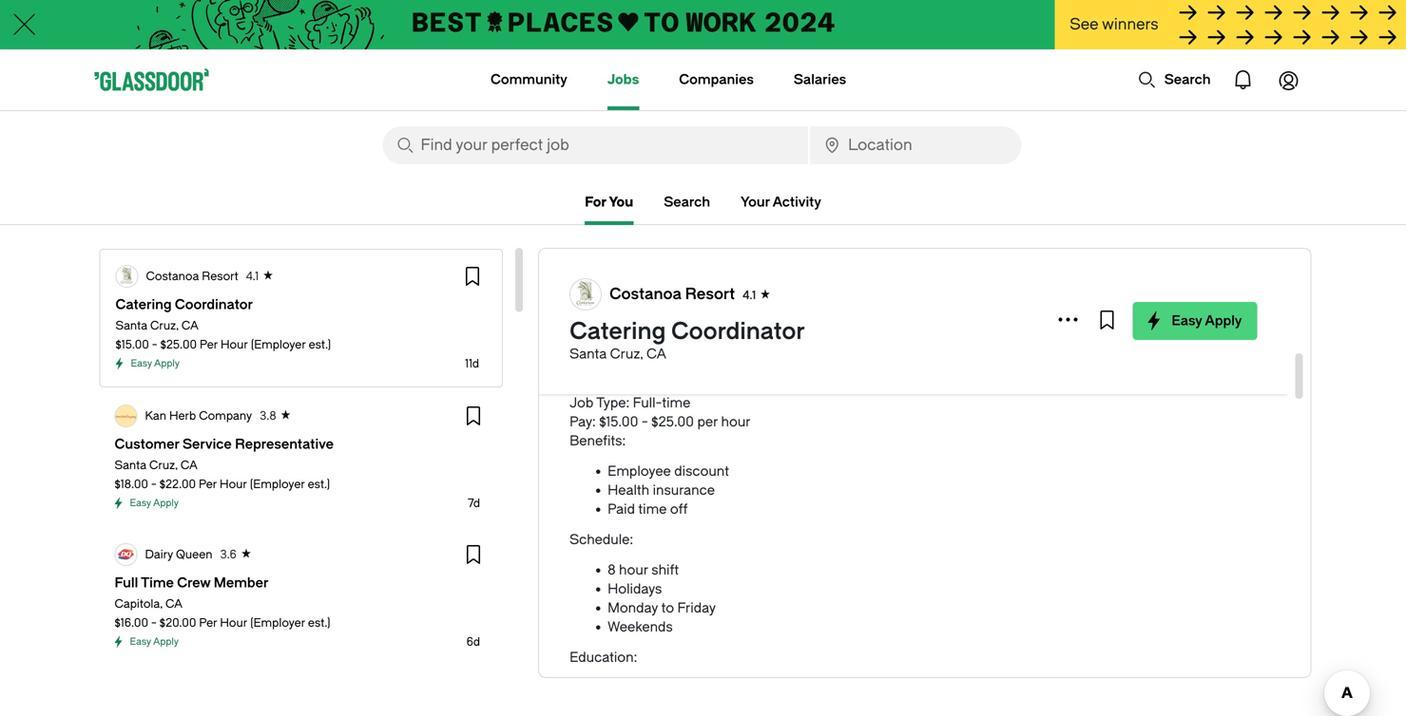 Task type: vqa. For each thing, say whether or not it's contained in the screenshot.


Task type: describe. For each thing, give the bounding box(es) containing it.
easy for 7d
[[130, 498, 151, 509]]

hour inside the job type: full-time pay: $15.00 - $25.00 per hour benefits:
[[721, 415, 751, 430]]

apply inside button
[[1205, 313, 1242, 329]]

- inside capitola, ca $16.00 - $20.00 per hour (employer est.)
[[151, 617, 157, 630]]

jobs
[[607, 72, 639, 87]]

excellent
[[608, 346, 666, 362]]

easy inside button
[[1172, 313, 1202, 329]]

plus
[[884, 278, 910, 293]]

possess
[[988, 297, 1040, 312]]

ca inside santa cruz, ca $18.00 - $22.00 per hour (employer est.)
[[181, 459, 198, 473]]

and down motivated
[[711, 346, 734, 362]]

enthusiastic,
[[746, 297, 826, 312]]

skills. inside knowledge of tripleseat and allseating is a plus must be professional, enthusiastic, a strong team player and possess excellent organizational skills.
[[1196, 297, 1230, 312]]

easy apply button
[[1133, 302, 1258, 340]]

employee
[[608, 464, 671, 480]]

dairy queen
[[145, 549, 213, 562]]

holidays
[[608, 582, 662, 598]]

time inside the job type: full-time pay: $15.00 - $25.00 per hour benefits:
[[662, 396, 691, 411]]

and right player
[[961, 297, 984, 312]]

$16.00
[[115, 617, 148, 630]]

coordinator
[[671, 319, 805, 345]]

(employer inside capitola, ca $16.00 - $20.00 per hour (employer est.)
[[250, 617, 305, 630]]

costanoa inside jobs list element
[[146, 270, 199, 283]]

your
[[741, 194, 770, 210]]

(employer for santa cruz, ca $18.00 - $22.00 per hour (employer est.)
[[250, 478, 305, 492]]

schedule:
[[570, 532, 633, 548]]

8 hour shift holidays monday to friday weekends
[[608, 563, 716, 636]]

$22.00
[[159, 478, 196, 492]]

player
[[920, 297, 958, 312]]

easy apply for 7d
[[130, 498, 179, 509]]

santa for santa cruz, ca $15.00 - $25.00 per hour (employer est.)
[[116, 319, 147, 333]]

per inside capitola, ca $16.00 - $20.00 per hour (employer est.)
[[199, 617, 217, 630]]

7d
[[468, 497, 480, 511]]

previous experience in advantageous.
[[608, 240, 847, 255]]

strong
[[840, 297, 880, 312]]

apply for 6d
[[153, 637, 179, 648]]

est.) inside capitola, ca $16.00 - $20.00 per hour (employer est.)
[[308, 617, 330, 630]]

1 horizontal spatial costanoa
[[610, 286, 682, 303]]

kan herb company
[[145, 410, 252, 423]]

6d
[[466, 636, 480, 649]]

easy apply for 11d
[[131, 358, 180, 369]]

3.8
[[260, 410, 276, 423]]

insurance
[[653, 483, 715, 499]]

$15.00 inside santa cruz, ca $15.00 - $25.00 per hour (employer est.)
[[116, 339, 149, 352]]

easy apply for 6d
[[130, 637, 179, 648]]

dairy
[[145, 549, 173, 562]]

off
[[670, 502, 688, 518]]

capitola, ca $16.00 - $20.00 per hour (employer est.)
[[115, 598, 330, 630]]

knowledge of tripleseat and allseating is a plus must be professional, enthusiastic, a strong team player and possess excellent organizational skills.
[[608, 278, 1230, 312]]

none field search keyword
[[383, 126, 808, 164]]

must
[[608, 297, 639, 312]]

verbal
[[669, 346, 707, 362]]

benefits:
[[570, 434, 626, 449]]

winners
[[1102, 16, 1159, 33]]

santa cruz, ca $15.00 - $25.00 per hour (employer est.)
[[116, 319, 331, 352]]

per for $15.00 - $25.00
[[200, 339, 218, 352]]

energetic,
[[608, 327, 671, 343]]

search link
[[664, 191, 710, 214]]

easy for 6d
[[130, 637, 151, 648]]

for you link
[[585, 191, 634, 214]]

queen
[[176, 549, 213, 562]]

employee discount health insurance paid time off
[[608, 464, 729, 518]]

motivated
[[704, 327, 767, 343]]

- inside santa cruz, ca $15.00 - $25.00 per hour (employer est.)
[[152, 339, 157, 352]]

excellent
[[1043, 297, 1100, 312]]

4.1 for the right costanoa resort logo
[[743, 289, 756, 302]]

you
[[609, 194, 634, 210]]

(employer for santa cruz, ca $15.00 - $25.00 per hour (employer est.)
[[251, 339, 306, 352]]

your activity link
[[741, 191, 821, 214]]

1 horizontal spatial resort
[[685, 286, 735, 303]]

pay:
[[570, 415, 596, 430]]

professional,
[[662, 297, 743, 312]]

organizational
[[1103, 297, 1193, 312]]

$25.00 inside the job type: full-time pay: $15.00 - $25.00 per hour benefits:
[[651, 415, 694, 430]]

type:
[[596, 396, 630, 411]]

catering
[[570, 319, 666, 345]]

santa cruz, ca $18.00 - $22.00 per hour (employer est.)
[[115, 459, 330, 492]]

dairy queen logo image
[[116, 545, 136, 566]]

costanoa resort inside jobs list element
[[146, 270, 238, 283]]

kan herb company logo image
[[116, 406, 136, 427]]

previous
[[608, 240, 663, 255]]

for
[[585, 194, 607, 210]]

energetic, self-motivated and flexible to change. excellent verbal and written communication skills.
[[608, 327, 923, 362]]

time inside employee discount health insurance paid time off
[[638, 502, 667, 518]]

see
[[1070, 16, 1099, 33]]

to for monday
[[661, 601, 674, 617]]

experience
[[666, 240, 736, 255]]

$20.00
[[160, 617, 196, 630]]

paid
[[608, 502, 635, 518]]

monday
[[608, 601, 658, 617]]

kan
[[145, 410, 166, 423]]

see winners
[[1070, 16, 1159, 33]]

4.1 for costanoa resort logo inside jobs list element
[[246, 270, 259, 283]]

change.
[[862, 327, 912, 343]]

skills. inside energetic, self-motivated and flexible to change. excellent verbal and written communication skills.
[[888, 346, 923, 362]]

shift
[[652, 563, 679, 579]]

search button
[[1128, 61, 1220, 99]]

apply for 7d
[[153, 498, 179, 509]]

ca inside santa cruz, ca $15.00 - $25.00 per hour (employer est.)
[[182, 319, 199, 333]]

for you
[[585, 194, 634, 210]]

$15.00 inside the job type: full-time pay: $15.00 - $25.00 per hour benefits:
[[599, 415, 638, 430]]

per
[[697, 415, 718, 430]]

companies
[[679, 72, 754, 87]]

job
[[570, 396, 594, 411]]

$18.00
[[115, 478, 148, 492]]

company
[[199, 410, 252, 423]]

8
[[608, 563, 616, 579]]



Task type: locate. For each thing, give the bounding box(es) containing it.
be
[[643, 297, 658, 312]]

easy apply up 'kan'
[[131, 358, 180, 369]]

1 horizontal spatial to
[[846, 327, 858, 343]]

jobs link
[[607, 49, 639, 110]]

1 vertical spatial to
[[661, 601, 674, 617]]

of
[[682, 278, 695, 293]]

knowledge
[[608, 278, 679, 293]]

hour for $15.00 - $25.00
[[221, 339, 248, 352]]

hour for $18.00 - $22.00
[[220, 478, 247, 492]]

hour inside santa cruz, ca $18.00 - $22.00 per hour (employer est.)
[[220, 478, 247, 492]]

apply for 11d
[[154, 358, 180, 369]]

a right is
[[873, 278, 881, 293]]

$25.00 inside santa cruz, ca $15.00 - $25.00 per hour (employer est.)
[[160, 339, 197, 352]]

easy apply
[[1172, 313, 1242, 329], [131, 358, 180, 369], [130, 498, 179, 509], [130, 637, 179, 648]]

search down see winners 'link'
[[1165, 72, 1211, 87]]

0 vertical spatial skills.
[[1196, 297, 1230, 312]]

1 horizontal spatial skills.
[[1196, 297, 1230, 312]]

costanoa up santa cruz, ca $15.00 - $25.00 per hour (employer est.)
[[146, 270, 199, 283]]

easy up 'kan'
[[131, 358, 152, 369]]

0 vertical spatial (employer
[[251, 339, 306, 352]]

0 horizontal spatial a
[[829, 297, 837, 312]]

search up 'experience'
[[664, 194, 710, 210]]

per right $22.00
[[199, 478, 217, 492]]

0 vertical spatial est.)
[[309, 339, 331, 352]]

2 per from the top
[[199, 478, 217, 492]]

- right $16.00
[[151, 617, 157, 630]]

1 vertical spatial costanoa
[[610, 286, 682, 303]]

0 horizontal spatial $25.00
[[160, 339, 197, 352]]

and up written
[[770, 327, 794, 343]]

none field "search location"
[[810, 126, 1022, 164]]

2 vertical spatial est.)
[[308, 617, 330, 630]]

self-
[[675, 327, 704, 343]]

ca up $20.00
[[165, 598, 183, 611]]

- right $18.00
[[151, 478, 157, 492]]

cruz, up $22.00
[[149, 459, 178, 473]]

to inside energetic, self-motivated and flexible to change. excellent verbal and written communication skills.
[[846, 327, 858, 343]]

catering coordinator santa cruz, ca
[[570, 319, 805, 362]]

santa inside santa cruz, ca $15.00 - $25.00 per hour (employer est.)
[[116, 319, 147, 333]]

ca inside capitola, ca $16.00 - $20.00 per hour (employer est.)
[[165, 598, 183, 611]]

1 vertical spatial resort
[[685, 286, 735, 303]]

ca inside catering coordinator santa cruz, ca
[[647, 347, 667, 362]]

None field
[[383, 126, 808, 164], [810, 126, 1022, 164]]

1 vertical spatial 4.1
[[743, 289, 756, 302]]

ca down energetic,
[[647, 347, 667, 362]]

job type: full-time pay: $15.00 - $25.00 per hour benefits:
[[570, 396, 751, 449]]

costanoa
[[146, 270, 199, 283], [610, 286, 682, 303]]

cruz, for santa cruz, ca $18.00 - $22.00 per hour (employer est.)
[[149, 459, 178, 473]]

hour
[[221, 339, 248, 352], [220, 478, 247, 492], [220, 617, 247, 630]]

(employer
[[251, 339, 306, 352], [250, 478, 305, 492], [250, 617, 305, 630]]

skills. down change.
[[888, 346, 923, 362]]

1 vertical spatial per
[[199, 478, 217, 492]]

per for $18.00 - $22.00
[[199, 478, 217, 492]]

santa inside catering coordinator santa cruz, ca
[[570, 347, 607, 362]]

0 vertical spatial time
[[662, 396, 691, 411]]

1 horizontal spatial costanoa resort logo image
[[571, 280, 601, 310]]

hour right $22.00
[[220, 478, 247, 492]]

0 horizontal spatial to
[[661, 601, 674, 617]]

in
[[739, 240, 751, 255]]

time left off
[[638, 502, 667, 518]]

easy apply down $18.00
[[130, 498, 179, 509]]

per right $20.00
[[199, 617, 217, 630]]

costanoa up energetic,
[[610, 286, 682, 303]]

0 vertical spatial hour
[[221, 339, 248, 352]]

0 vertical spatial to
[[846, 327, 858, 343]]

4.1 up coordinator
[[743, 289, 756, 302]]

1 vertical spatial skills.
[[888, 346, 923, 362]]

$25.00 up herb
[[160, 339, 197, 352]]

0 horizontal spatial search
[[664, 194, 710, 210]]

2 hour from the top
[[220, 478, 247, 492]]

- up 'kan'
[[152, 339, 157, 352]]

0 vertical spatial $15.00
[[116, 339, 149, 352]]

1 horizontal spatial $25.00
[[651, 415, 694, 430]]

1 horizontal spatial $15.00
[[599, 415, 638, 430]]

1 vertical spatial $25.00
[[651, 415, 694, 430]]

0 horizontal spatial costanoa resort
[[146, 270, 238, 283]]

community
[[491, 72, 568, 87]]

$15.00 down type: at the bottom left of page
[[599, 415, 638, 430]]

per inside santa cruz, ca $15.00 - $25.00 per hour (employer est.)
[[200, 339, 218, 352]]

companies link
[[679, 49, 754, 110]]

resort up santa cruz, ca $15.00 - $25.00 per hour (employer est.)
[[202, 270, 238, 283]]

ca up herb
[[182, 319, 199, 333]]

jobs list element
[[98, 248, 504, 717]]

health
[[608, 483, 650, 499]]

0 vertical spatial search
[[1165, 72, 1211, 87]]

0 vertical spatial a
[[873, 278, 881, 293]]

flexible
[[797, 327, 842, 343]]

lottie animation container image
[[1220, 57, 1266, 103], [1266, 57, 1312, 103], [1266, 57, 1312, 103], [1138, 70, 1157, 89], [1138, 70, 1157, 89]]

capitola,
[[115, 598, 163, 611]]

hour up company
[[221, 339, 248, 352]]

4.1 up santa cruz, ca $15.00 - $25.00 per hour (employer est.)
[[246, 270, 259, 283]]

hour right per
[[721, 415, 751, 430]]

- inside the job type: full-time pay: $15.00 - $25.00 per hour benefits:
[[642, 415, 648, 430]]

1 horizontal spatial search
[[1165, 72, 1211, 87]]

education:
[[570, 650, 637, 666]]

cruz, down energetic,
[[610, 347, 643, 362]]

1 vertical spatial est.)
[[308, 478, 330, 492]]

see winners link
[[1055, 0, 1406, 51]]

hour up holidays
[[619, 563, 648, 579]]

per up kan herb company
[[200, 339, 218, 352]]

0 vertical spatial $25.00
[[160, 339, 197, 352]]

1 none field from the left
[[383, 126, 808, 164]]

2 vertical spatial (employer
[[250, 617, 305, 630]]

0 vertical spatial santa
[[116, 319, 147, 333]]

1 vertical spatial search
[[664, 194, 710, 210]]

0 vertical spatial hour
[[721, 415, 751, 430]]

a
[[873, 278, 881, 293], [829, 297, 837, 312]]

easy down organizational
[[1172, 313, 1202, 329]]

0 vertical spatial costanoa resort
[[146, 270, 238, 283]]

0 vertical spatial costanoa
[[146, 270, 199, 283]]

hour inside santa cruz, ca $15.00 - $25.00 per hour (employer est.)
[[221, 339, 248, 352]]

hour right $20.00
[[220, 617, 247, 630]]

3 hour from the top
[[220, 617, 247, 630]]

per inside santa cruz, ca $18.00 - $22.00 per hour (employer est.)
[[199, 478, 217, 492]]

herb
[[169, 410, 196, 423]]

1 horizontal spatial hour
[[721, 415, 751, 430]]

2 vertical spatial per
[[199, 617, 217, 630]]

$15.00 up "kan herb company logo"
[[116, 339, 149, 352]]

full-
[[633, 396, 662, 411]]

0 horizontal spatial costanoa
[[146, 270, 199, 283]]

resort
[[202, 270, 238, 283], [685, 286, 735, 303]]

community link
[[491, 49, 568, 110]]

time down verbal
[[662, 396, 691, 411]]

easy for 11d
[[131, 358, 152, 369]]

santa up $18.00
[[115, 459, 146, 473]]

1 horizontal spatial costanoa resort
[[610, 286, 735, 303]]

cruz, inside santa cruz, ca $18.00 - $22.00 per hour (employer est.)
[[149, 459, 178, 473]]

costanoa resort up self-
[[610, 286, 735, 303]]

to left friday
[[661, 601, 674, 617]]

to for flexible
[[846, 327, 858, 343]]

est.) inside santa cruz, ca $18.00 - $22.00 per hour (employer est.)
[[308, 478, 330, 492]]

tripleseat
[[698, 278, 761, 293]]

0 horizontal spatial resort
[[202, 270, 238, 283]]

costanoa resort logo image inside jobs list element
[[116, 266, 137, 287]]

1 vertical spatial a
[[829, 297, 837, 312]]

advantageous.
[[754, 240, 847, 255]]

skills. right organizational
[[1196, 297, 1230, 312]]

1 vertical spatial $15.00
[[599, 415, 638, 430]]

0 vertical spatial 4.1
[[246, 270, 259, 283]]

is
[[860, 278, 870, 293]]

2 vertical spatial hour
[[220, 617, 247, 630]]

est.) inside santa cruz, ca $15.00 - $25.00 per hour (employer est.)
[[309, 339, 331, 352]]

costanoa resort
[[146, 270, 238, 283], [610, 286, 735, 303]]

1 vertical spatial santa
[[570, 347, 607, 362]]

Search keyword field
[[383, 126, 808, 164]]

- inside santa cruz, ca $18.00 - $22.00 per hour (employer est.)
[[151, 478, 157, 492]]

to up "communication"
[[846, 327, 858, 343]]

easy down $18.00
[[130, 498, 151, 509]]

1 vertical spatial (employer
[[250, 478, 305, 492]]

2 none field from the left
[[810, 126, 1022, 164]]

- down full-
[[642, 415, 648, 430]]

2 vertical spatial santa
[[115, 459, 146, 473]]

1 vertical spatial time
[[638, 502, 667, 518]]

ca up $22.00
[[181, 459, 198, 473]]

(employer inside santa cruz, ca $15.00 - $25.00 per hour (employer est.)
[[251, 339, 306, 352]]

hour inside capitola, ca $16.00 - $20.00 per hour (employer est.)
[[220, 617, 247, 630]]

1 vertical spatial costanoa resort
[[610, 286, 735, 303]]

to inside 8 hour shift holidays monday to friday weekends
[[661, 601, 674, 617]]

easy apply down organizational
[[1172, 313, 1242, 329]]

0 vertical spatial cruz,
[[150, 319, 179, 333]]

allseating
[[791, 278, 856, 293]]

search
[[1165, 72, 1211, 87], [664, 194, 710, 210]]

0 horizontal spatial costanoa resort logo image
[[116, 266, 137, 287]]

0 horizontal spatial skills.
[[888, 346, 923, 362]]

hour inside 8 hour shift holidays monday to friday weekends
[[619, 563, 648, 579]]

Search location field
[[810, 126, 1022, 164]]

0 horizontal spatial 4.1
[[246, 270, 259, 283]]

est.) for santa cruz, ca $18.00 - $22.00 per hour (employer est.)
[[308, 478, 330, 492]]

4.1 inside jobs list element
[[246, 270, 259, 283]]

1 vertical spatial hour
[[619, 563, 648, 579]]

communication
[[784, 346, 885, 362]]

1 horizontal spatial none field
[[810, 126, 1022, 164]]

cruz, up 'kan'
[[150, 319, 179, 333]]

discount
[[674, 464, 729, 480]]

team
[[884, 297, 916, 312]]

written
[[737, 346, 781, 362]]

your activity
[[741, 194, 821, 210]]

$25.00
[[160, 339, 197, 352], [651, 415, 694, 430]]

santa up "kan herb company logo"
[[116, 319, 147, 333]]

$15.00
[[116, 339, 149, 352], [599, 415, 638, 430]]

easy down $16.00
[[130, 637, 151, 648]]

activity
[[773, 194, 821, 210]]

easy apply inside button
[[1172, 313, 1242, 329]]

3.6
[[220, 549, 237, 562]]

santa down 'catering'
[[570, 347, 607, 362]]

resort inside jobs list element
[[202, 270, 238, 283]]

and up enthusiastic,
[[765, 278, 788, 293]]

0 vertical spatial resort
[[202, 270, 238, 283]]

4.1
[[246, 270, 259, 283], [743, 289, 756, 302]]

a down "allseating"
[[829, 297, 837, 312]]

1 per from the top
[[200, 339, 218, 352]]

costanoa resort up santa cruz, ca $15.00 - $25.00 per hour (employer est.)
[[146, 270, 238, 283]]

cruz,
[[150, 319, 179, 333], [610, 347, 643, 362], [149, 459, 178, 473]]

0 vertical spatial per
[[200, 339, 218, 352]]

3 per from the top
[[199, 617, 217, 630]]

cruz, inside catering coordinator santa cruz, ca
[[610, 347, 643, 362]]

cruz, inside santa cruz, ca $15.00 - $25.00 per hour (employer est.)
[[150, 319, 179, 333]]

santa for santa cruz, ca $18.00 - $22.00 per hour (employer est.)
[[115, 459, 146, 473]]

cruz, for santa cruz, ca $15.00 - $25.00 per hour (employer est.)
[[150, 319, 179, 333]]

costanoa resort logo image
[[116, 266, 137, 287], [571, 280, 601, 310]]

11d
[[465, 358, 479, 371]]

0 horizontal spatial hour
[[619, 563, 648, 579]]

(employer inside santa cruz, ca $18.00 - $22.00 per hour (employer est.)
[[250, 478, 305, 492]]

per
[[200, 339, 218, 352], [199, 478, 217, 492], [199, 617, 217, 630]]

2 vertical spatial cruz,
[[149, 459, 178, 473]]

0 horizontal spatial none field
[[383, 126, 808, 164]]

friday
[[678, 601, 716, 617]]

1 horizontal spatial a
[[873, 278, 881, 293]]

1 horizontal spatial 4.1
[[743, 289, 756, 302]]

easy apply down $16.00
[[130, 637, 179, 648]]

est.) for santa cruz, ca $15.00 - $25.00 per hour (employer est.)
[[309, 339, 331, 352]]

santa inside santa cruz, ca $18.00 - $22.00 per hour (employer est.)
[[115, 459, 146, 473]]

weekends
[[608, 620, 673, 636]]

1 vertical spatial hour
[[220, 478, 247, 492]]

salaries
[[794, 72, 846, 87]]

hour
[[721, 415, 751, 430], [619, 563, 648, 579]]

santa
[[116, 319, 147, 333], [570, 347, 607, 362], [115, 459, 146, 473]]

skills.
[[1196, 297, 1230, 312], [888, 346, 923, 362]]

-
[[152, 339, 157, 352], [642, 415, 648, 430], [151, 478, 157, 492], [151, 617, 157, 630]]

to
[[846, 327, 858, 343], [661, 601, 674, 617]]

search inside button
[[1165, 72, 1211, 87]]

$25.00 down full-
[[651, 415, 694, 430]]

salaries link
[[794, 49, 846, 110]]

lottie animation container image
[[415, 49, 491, 108], [415, 49, 491, 108], [1220, 57, 1266, 103]]

0 horizontal spatial $15.00
[[116, 339, 149, 352]]

1 vertical spatial cruz,
[[610, 347, 643, 362]]

resort up self-
[[685, 286, 735, 303]]

1 hour from the top
[[221, 339, 248, 352]]



